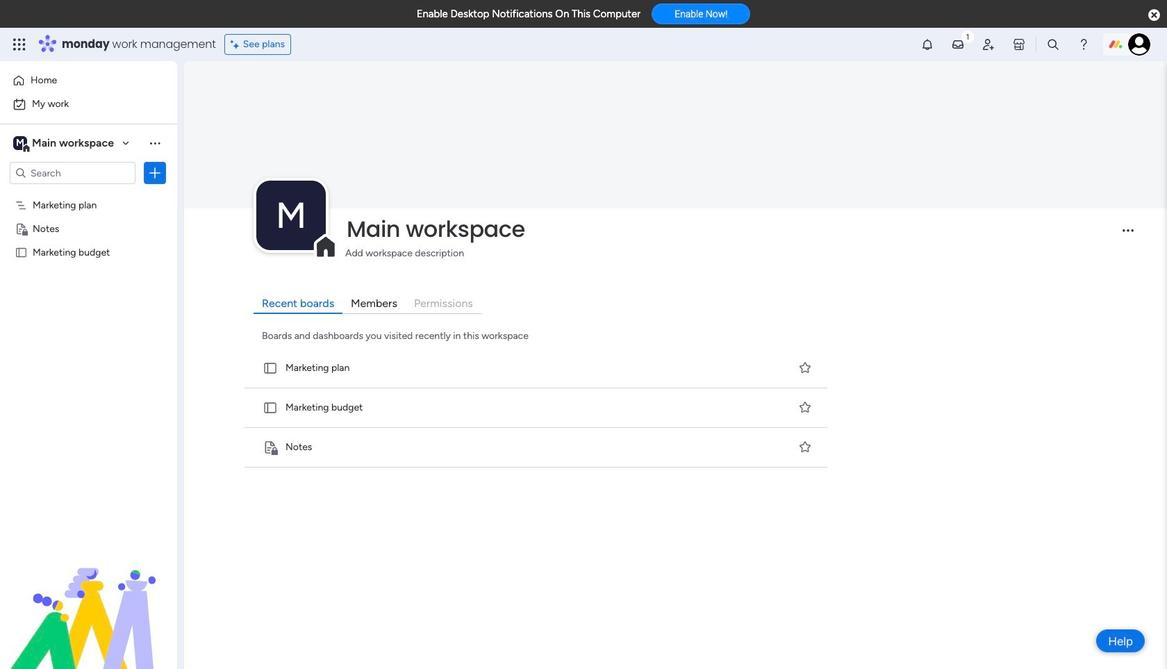 Task type: vqa. For each thing, say whether or not it's contained in the screenshot.
Filter dashboard by text search box
no



Task type: locate. For each thing, give the bounding box(es) containing it.
2 vertical spatial option
[[0, 192, 177, 195]]

1 image
[[962, 29, 975, 44]]

invite members image
[[982, 38, 996, 51]]

workspace options image
[[148, 136, 162, 150]]

0 vertical spatial option
[[8, 70, 169, 92]]

list box
[[0, 190, 177, 451]]

0 vertical spatial add to favorites image
[[799, 361, 813, 375]]

1 vertical spatial public board image
[[263, 361, 278, 376]]

add to favorites image
[[799, 401, 813, 415]]

private board image
[[263, 440, 278, 455]]

add to favorites image up add to favorites image
[[799, 361, 813, 375]]

add to favorites image
[[799, 361, 813, 375], [799, 440, 813, 454]]

private board image
[[15, 222, 28, 235]]

1 add to favorites image from the top
[[799, 361, 813, 375]]

1 vertical spatial add to favorites image
[[799, 440, 813, 454]]

select product image
[[13, 38, 26, 51]]

update feed image
[[952, 38, 966, 51]]

add to favorites image down add to favorites image
[[799, 440, 813, 454]]

monday marketplace image
[[1013, 38, 1027, 51]]

None field
[[343, 215, 1112, 244]]

workspace image
[[13, 136, 27, 151]]

lottie animation element
[[0, 529, 177, 669]]

public board image
[[15, 245, 28, 259], [263, 361, 278, 376], [263, 400, 278, 416]]

workspace image
[[257, 181, 326, 250]]

Search in workspace field
[[29, 165, 116, 181]]

option
[[8, 70, 169, 92], [8, 93, 169, 115], [0, 192, 177, 195]]

public board image for 1st add to favorites icon from the top of the quick search results list box
[[263, 361, 278, 376]]

2 vertical spatial public board image
[[263, 400, 278, 416]]



Task type: describe. For each thing, give the bounding box(es) containing it.
workspace selection element
[[13, 135, 116, 153]]

dapulse close image
[[1149, 8, 1161, 22]]

v2 ellipsis image
[[1123, 230, 1134, 241]]

options image
[[148, 166, 162, 180]]

see plans image
[[231, 37, 243, 52]]

1 vertical spatial option
[[8, 93, 169, 115]]

2 add to favorites image from the top
[[799, 440, 813, 454]]

help image
[[1077, 38, 1091, 51]]

notifications image
[[921, 38, 935, 51]]

kendall parks image
[[1129, 33, 1151, 56]]

lottie animation image
[[0, 529, 177, 669]]

search everything image
[[1047, 38, 1061, 51]]

public board image for add to favorites image
[[263, 400, 278, 416]]

quick search results list box
[[242, 349, 832, 468]]

0 vertical spatial public board image
[[15, 245, 28, 259]]



